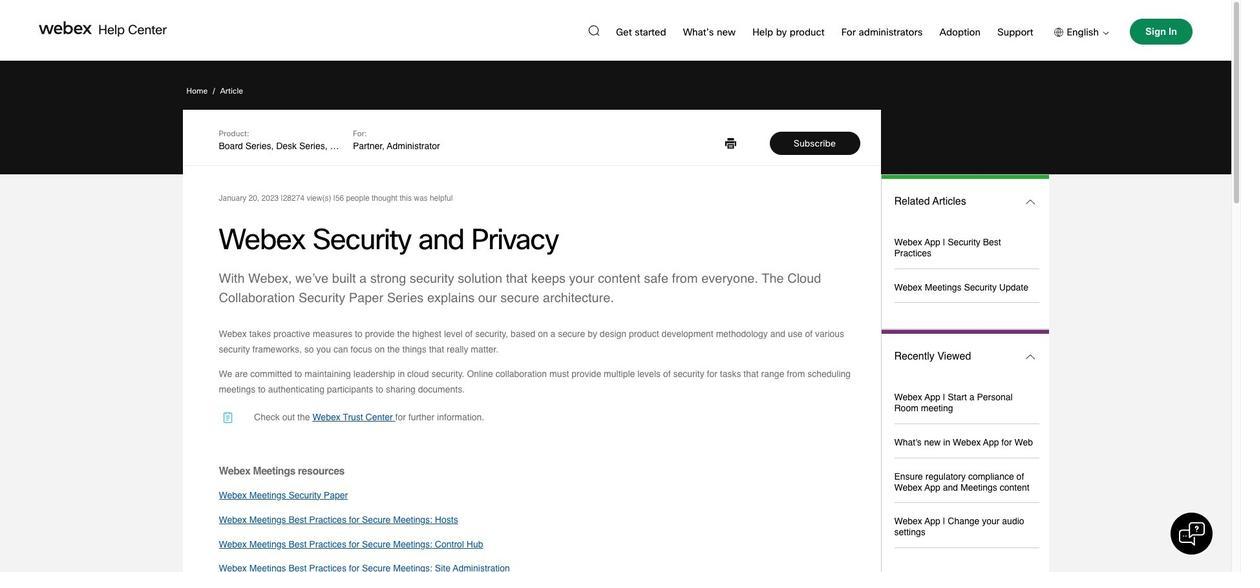 Task type: locate. For each thing, give the bounding box(es) containing it.
arrow image
[[1099, 32, 1109, 35]]

board series, ,desk series, ,room series, ,control hub, ,webex app, ,webex meetings element
[[219, 140, 342, 153]]

webex logo image
[[39, 21, 92, 34]]

search icon image
[[588, 25, 599, 36]]



Task type: describe. For each thing, give the bounding box(es) containing it.
print pdf image
[[725, 138, 736, 149]]

partner, ,administrator element
[[353, 140, 440, 153]]

chat help image
[[1179, 521, 1205, 548]]



Task type: vqa. For each thing, say whether or not it's contained in the screenshot.
the Board Series, ,Desk Series, ,Room Series, ,Control Hub, ,Webex App, ,Webex Meetings element
yes



